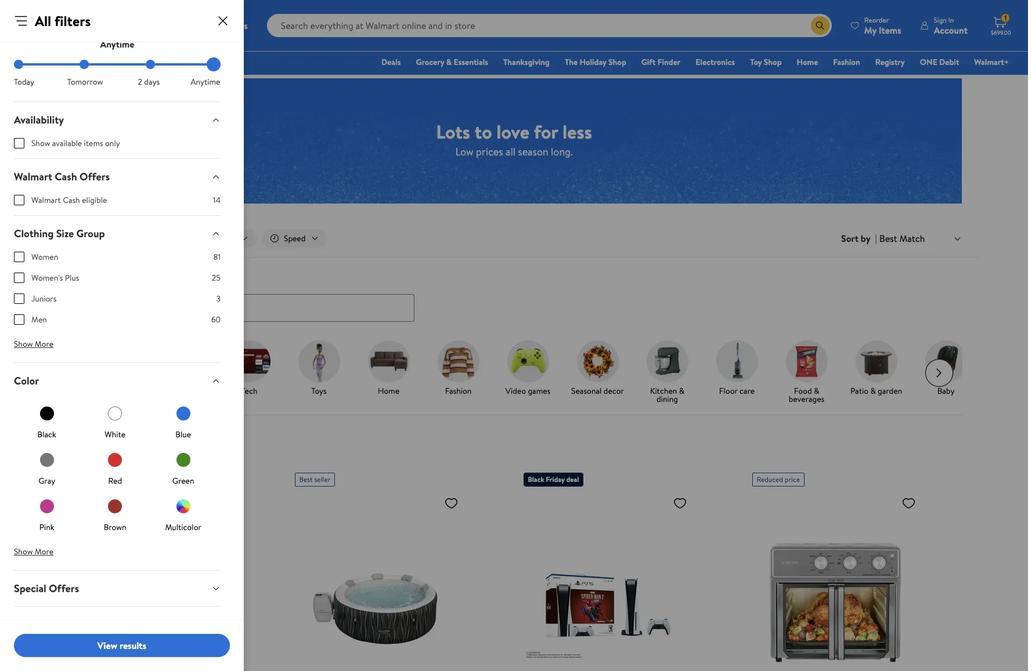 Task type: describe. For each thing, give the bounding box(es) containing it.
the holiday shop link
[[560, 56, 632, 69]]

one debit
[[920, 56, 960, 68]]

color
[[14, 374, 39, 388]]

& for essentials
[[446, 56, 452, 68]]

availability
[[14, 113, 64, 127]]

tomorrow
[[67, 76, 103, 88]]

60
[[211, 314, 221, 326]]

home image
[[368, 341, 410, 382]]

1 vertical spatial home link
[[359, 341, 419, 398]]

show available items only
[[31, 138, 120, 149]]

Walmart Site-Wide search field
[[267, 14, 832, 37]]

women
[[31, 251, 58, 263]]

tech
[[241, 385, 258, 397]]

apple watch series 9 gps 41mm midnight aluminum case with midnight sport band - s/m image
[[66, 492, 234, 672]]

2 friday from the left
[[546, 475, 565, 485]]

sponsored
[[933, 41, 965, 51]]

video games image
[[507, 341, 549, 382]]

holiday
[[580, 56, 607, 68]]

1 deal from the left
[[109, 475, 122, 485]]

1 $699.00
[[991, 13, 1011, 37]]

blue button
[[173, 404, 194, 441]]

food & beverages image
[[786, 341, 828, 382]]

the
[[565, 56, 578, 68]]

0 horizontal spatial home
[[378, 385, 400, 397]]

only
[[105, 138, 120, 149]]

Search search field
[[267, 14, 832, 37]]

all filters button
[[64, 229, 130, 248]]

|
[[875, 232, 877, 245]]

decor
[[604, 385, 624, 397]]

multicolor button
[[165, 496, 201, 534]]

view results
[[97, 640, 146, 653]]

long.
[[551, 144, 573, 159]]

walmart cash eligible
[[31, 195, 107, 206]]

2 black friday deal from the left
[[528, 475, 579, 485]]

lots to love for less low prices all season long.
[[436, 119, 592, 159]]

walmart+
[[975, 56, 1009, 68]]

grocery
[[416, 56, 444, 68]]

all inside dialog
[[35, 11, 51, 31]]

purchased
[[110, 458, 151, 471]]

patio & garden image
[[856, 341, 897, 382]]

deals inside deals link
[[382, 56, 401, 68]]

multicolor
[[165, 522, 201, 534]]

garden
[[878, 385, 902, 397]]

floorcare image
[[716, 341, 758, 382]]

seasonal decor
[[571, 385, 624, 397]]

when
[[86, 458, 108, 471]]

pink
[[39, 522, 54, 534]]

& for garden
[[871, 385, 876, 397]]

1 vertical spatial offers
[[49, 582, 79, 596]]

green
[[172, 476, 194, 487]]

color group
[[14, 399, 221, 538]]

show for clothing size group
[[14, 339, 33, 350]]

customer rating
[[14, 618, 91, 632]]

lots to love for less. low prices all season long. image
[[66, 78, 962, 204]]

all inside button
[[86, 233, 95, 244]]

one debit link
[[915, 56, 965, 69]]

1 horizontal spatial fashion
[[833, 56, 860, 68]]

rating
[[61, 618, 91, 632]]

reduced price
[[757, 475, 800, 485]]

none range field inside all filters dialog
[[14, 63, 221, 66]]

walmart for walmart cash offers
[[14, 170, 52, 184]]

kalorik maxx 26 quart air fryer oven, stainless steel, a large chicken, 26-quart capacity image
[[752, 492, 921, 672]]

special offers
[[14, 582, 79, 596]]

blue
[[176, 429, 191, 441]]

anytime inside how fast do you want your order? option group
[[191, 76, 220, 88]]

deals link
[[376, 56, 406, 69]]

filters inside dialog
[[55, 11, 91, 31]]

clothing size group
[[14, 226, 105, 241]]

love
[[497, 119, 530, 144]]

toy shop link
[[745, 56, 787, 69]]

0 horizontal spatial fashion link
[[428, 341, 489, 398]]

1 horizontal spatial black
[[71, 475, 87, 485]]

seller
[[314, 475, 331, 485]]

thanksgiving link
[[498, 56, 555, 69]]

0 vertical spatial show
[[31, 138, 50, 149]]

thanksgiving
[[503, 56, 550, 68]]

& for dining
[[679, 385, 685, 397]]

legal information image
[[183, 460, 192, 469]]

next slide for chipmodulewithimages list image
[[925, 359, 953, 387]]

walmart for walmart cash eligible
[[31, 195, 61, 206]]

2 shop from the left
[[764, 56, 782, 68]]

baby link
[[916, 341, 976, 398]]

gift finder
[[642, 56, 681, 68]]

3
[[216, 293, 221, 305]]

toy shop
[[750, 56, 782, 68]]

best
[[299, 475, 313, 485]]

kitchen & dining link
[[637, 341, 698, 406]]

games
[[528, 385, 551, 397]]

Deals search field
[[50, 271, 979, 322]]

0 vertical spatial offers
[[80, 170, 110, 184]]

price when purchased online
[[64, 458, 178, 471]]

food & beverages
[[789, 385, 825, 405]]

video games link
[[498, 341, 558, 398]]

fashion image
[[438, 341, 479, 382]]

show for color
[[14, 546, 33, 558]]

group
[[76, 226, 105, 241]]

days
[[144, 76, 160, 88]]

items
[[84, 138, 103, 149]]

baby image
[[925, 341, 967, 382]]

Search in deals search field
[[64, 294, 414, 322]]

show more button for color
[[5, 543, 63, 562]]

1 friday from the left
[[89, 475, 107, 485]]

red
[[108, 476, 122, 487]]

patio
[[851, 385, 869, 397]]

tech link
[[219, 341, 280, 398]]

1 horizontal spatial home
[[797, 56, 818, 68]]

color button
[[5, 364, 230, 399]]

Anytime radio
[[211, 60, 221, 69]]

customer rating button
[[5, 607, 230, 643]]

food
[[794, 385, 812, 397]]

finder
[[658, 56, 681, 68]]

seasonal
[[571, 385, 602, 397]]

special offers button
[[5, 571, 230, 607]]



Task type: locate. For each thing, give the bounding box(es) containing it.
prices
[[476, 144, 503, 159]]

flash deals image
[[159, 341, 201, 382]]

brown button
[[104, 496, 126, 534]]

1 vertical spatial more
[[35, 546, 54, 558]]

for
[[534, 119, 558, 144]]

gray button
[[36, 450, 57, 487]]

1 vertical spatial walmart
[[31, 195, 61, 206]]

walmart
[[14, 170, 52, 184], [31, 195, 61, 206]]

results
[[120, 640, 146, 653]]

filters
[[55, 11, 91, 31], [97, 233, 117, 244]]

sign in to add to favorites list, playstation 5 disc console - marvel's spider-man 2 bundle image
[[673, 496, 687, 511]]

filters down eligible
[[97, 233, 117, 244]]

more down men
[[35, 339, 54, 350]]

online
[[153, 458, 178, 471]]

0 horizontal spatial home link
[[359, 341, 419, 398]]

size
[[56, 226, 74, 241]]

1 more from the top
[[35, 339, 54, 350]]

brown
[[104, 522, 126, 534]]

Today radio
[[14, 60, 23, 69]]

women's
[[31, 272, 63, 284]]

0 horizontal spatial shop
[[609, 56, 626, 68]]

black
[[38, 429, 56, 441], [71, 475, 87, 485], [528, 475, 545, 485]]

0 vertical spatial all filters
[[35, 11, 91, 31]]

1 horizontal spatial deals
[[382, 56, 401, 68]]

cash
[[55, 170, 77, 184], [63, 195, 80, 206]]

less
[[563, 119, 592, 144]]

debit
[[940, 56, 960, 68]]

& inside kitchen & dining
[[679, 385, 685, 397]]

floor care
[[719, 385, 755, 397]]

filters inside button
[[97, 233, 117, 244]]

0 horizontal spatial black friday deal
[[71, 475, 122, 485]]

price
[[64, 458, 84, 471]]

playstation 5 disc console - marvel's spider-man 2 bundle image
[[523, 492, 692, 672]]

video
[[506, 385, 526, 397]]

0 vertical spatial anytime
[[100, 38, 134, 51]]

none radio inside how fast do you want your order? option group
[[146, 60, 155, 69]]

gift
[[642, 56, 656, 68]]

1 vertical spatial all
[[86, 233, 95, 244]]

juniors
[[31, 293, 57, 305]]

0 vertical spatial deals
[[382, 56, 401, 68]]

1 vertical spatial all filters
[[86, 233, 117, 244]]

green button
[[172, 450, 194, 487]]

show right "show available items only" option
[[31, 138, 50, 149]]

shop right toy
[[764, 56, 782, 68]]

seasonal decor link
[[568, 341, 628, 398]]

cash inside dropdown button
[[55, 170, 77, 184]]

women's plus
[[31, 272, 79, 284]]

1 vertical spatial fashion
[[445, 385, 472, 397]]

view results button
[[14, 635, 230, 658]]

2
[[138, 76, 142, 88]]

available
[[52, 138, 82, 149]]

tech image
[[229, 341, 270, 382]]

1 horizontal spatial all
[[86, 233, 95, 244]]

seasonal decor image
[[577, 341, 619, 382]]

walmart inside dropdown button
[[14, 170, 52, 184]]

clothing size group group
[[14, 251, 221, 335]]

None checkbox
[[14, 252, 24, 262], [14, 273, 24, 283], [14, 315, 24, 325], [14, 252, 24, 262], [14, 273, 24, 283], [14, 315, 24, 325]]

care
[[740, 385, 755, 397]]

2 show more button from the top
[[5, 543, 63, 562]]

fashion left registry link
[[833, 56, 860, 68]]

essentials
[[454, 56, 488, 68]]

show more down men
[[14, 339, 54, 350]]

0 vertical spatial walmart
[[14, 170, 52, 184]]

availability button
[[5, 102, 230, 138]]

show more button down pink
[[5, 543, 63, 562]]

close panel image
[[216, 14, 230, 28]]

None range field
[[14, 63, 221, 66]]

fashion down fashion image
[[445, 385, 472, 397]]

more down pink
[[35, 546, 54, 558]]

0 horizontal spatial deals
[[64, 271, 89, 285]]

plus
[[65, 272, 79, 284]]

sign in to add to favorites list, kalorik maxx 26 quart air fryer oven, stainless steel, a large chicken, 26-quart capacity image
[[902, 496, 916, 511]]

deals inside deals search field
[[64, 271, 89, 285]]

toys
[[311, 385, 327, 397]]

1 vertical spatial anytime
[[191, 76, 220, 88]]

grocery & essentials
[[416, 56, 488, 68]]

offers
[[80, 170, 110, 184], [49, 582, 79, 596]]

cash for offers
[[55, 170, 77, 184]]

1 horizontal spatial shop
[[764, 56, 782, 68]]

0 vertical spatial show more button
[[5, 335, 63, 354]]

offers up eligible
[[80, 170, 110, 184]]

1 horizontal spatial friday
[[546, 475, 565, 485]]

0 vertical spatial more
[[35, 339, 54, 350]]

1 horizontal spatial black friday deal
[[528, 475, 579, 485]]

walmart cash offers button
[[5, 159, 230, 195]]

low
[[456, 144, 474, 159]]

1 horizontal spatial deal
[[566, 475, 579, 485]]

81
[[213, 251, 221, 263]]

0 vertical spatial cash
[[55, 170, 77, 184]]

0 horizontal spatial filters
[[55, 11, 91, 31]]

beverages
[[789, 393, 825, 405]]

show more for clothing size group
[[14, 339, 54, 350]]

fashion link
[[828, 56, 866, 69], [428, 341, 489, 398]]

all filters dialog
[[0, 0, 244, 672]]

& inside food & beverages
[[814, 385, 819, 397]]

Show available items only checkbox
[[14, 138, 24, 149]]

1 black friday deal from the left
[[71, 475, 122, 485]]

1 horizontal spatial fashion link
[[828, 56, 866, 69]]

price
[[785, 475, 800, 485]]

1 vertical spatial show more button
[[5, 543, 63, 562]]

black friday deal
[[71, 475, 122, 485], [528, 475, 579, 485]]

& right "patio"
[[871, 385, 876, 397]]

how fast do you want your order? option group
[[14, 60, 221, 88]]

anytime down anytime option
[[191, 76, 220, 88]]

grocery & essentials link
[[411, 56, 494, 69]]

home down 'home' image
[[378, 385, 400, 397]]

0 horizontal spatial black
[[38, 429, 56, 441]]

$699.00
[[991, 28, 1011, 37]]

toys image
[[298, 341, 340, 382]]

sort and filter section element
[[50, 220, 979, 257]]

black inside button
[[38, 429, 56, 441]]

0 horizontal spatial fashion
[[445, 385, 472, 397]]

fashion
[[833, 56, 860, 68], [445, 385, 472, 397]]

cash for eligible
[[63, 195, 80, 206]]

customer
[[14, 618, 58, 632]]

1 vertical spatial cash
[[63, 195, 80, 206]]

2 deal from the left
[[566, 475, 579, 485]]

pink button
[[36, 496, 57, 534]]

reduced
[[757, 475, 783, 485]]

1
[[1005, 13, 1007, 23]]

0 vertical spatial fashion link
[[828, 56, 866, 69]]

2 days
[[138, 76, 160, 88]]

show more down pink
[[14, 546, 54, 558]]

0 vertical spatial show more
[[14, 339, 54, 350]]

1 show more from the top
[[14, 339, 54, 350]]

shop right holiday
[[609, 56, 626, 68]]

0 vertical spatial filters
[[55, 11, 91, 31]]

show more button for clothing size group
[[5, 335, 63, 354]]

more for clothing size group
[[35, 339, 54, 350]]

1 show more button from the top
[[5, 335, 63, 354]]

all
[[506, 144, 516, 159]]

deals right women's
[[64, 271, 89, 285]]

show up special
[[14, 546, 33, 558]]

&
[[446, 56, 452, 68], [679, 385, 685, 397], [814, 385, 819, 397], [871, 385, 876, 397]]

deals
[[382, 56, 401, 68], [64, 271, 89, 285]]

None checkbox
[[14, 195, 24, 206], [14, 294, 24, 304], [14, 195, 24, 206], [14, 294, 24, 304]]

cash left eligible
[[63, 195, 80, 206]]

to
[[475, 119, 492, 144]]

all filters right "size"
[[86, 233, 117, 244]]

black friday deals image
[[89, 341, 131, 382]]

sign in to add to favorites list, saluspa 77" x 26" hollywood 240 gal. inflatable hot tub with led lights, 104f max temperature image
[[445, 496, 458, 511]]

all filters up the tomorrow radio
[[35, 11, 91, 31]]

walmart down "show available items only" option
[[14, 170, 52, 184]]

baby
[[938, 385, 955, 397]]

food & beverages link
[[777, 341, 837, 406]]

show more button down men
[[5, 335, 63, 354]]

1 horizontal spatial anytime
[[191, 76, 220, 88]]

1 vertical spatial show
[[14, 339, 33, 350]]

0 horizontal spatial friday
[[89, 475, 107, 485]]

1 vertical spatial show more
[[14, 546, 54, 558]]

today
[[14, 76, 34, 88]]

(1000+)
[[94, 436, 125, 449]]

& for beverages
[[814, 385, 819, 397]]

clothing size group button
[[5, 216, 230, 251]]

1 horizontal spatial filters
[[97, 233, 117, 244]]

anytime up how fast do you want your order? option group
[[100, 38, 134, 51]]

2 more from the top
[[35, 546, 54, 558]]

1 vertical spatial deals
[[64, 271, 89, 285]]

1 shop from the left
[[609, 56, 626, 68]]

home right toy shop
[[797, 56, 818, 68]]

0 horizontal spatial anytime
[[100, 38, 134, 51]]

shop inside 'link'
[[609, 56, 626, 68]]

& right food
[[814, 385, 819, 397]]

2 show more from the top
[[14, 546, 54, 558]]

more for color
[[35, 546, 54, 558]]

0 vertical spatial all
[[35, 11, 51, 31]]

the holiday shop
[[565, 56, 626, 68]]

0 vertical spatial home link
[[792, 56, 824, 69]]

walmart+ link
[[969, 56, 1014, 69]]

2 vertical spatial show
[[14, 546, 33, 558]]

0 horizontal spatial deal
[[109, 475, 122, 485]]

& right "grocery"
[[446, 56, 452, 68]]

floor
[[719, 385, 738, 397]]

0 vertical spatial fashion
[[833, 56, 860, 68]]

walmart image
[[19, 16, 94, 35]]

None radio
[[146, 60, 155, 69]]

all filters inside dialog
[[35, 11, 91, 31]]

2 horizontal spatial black
[[528, 475, 545, 485]]

by
[[861, 232, 871, 245]]

saluspa 77" x 26" hollywood 240 gal. inflatable hot tub with led lights, 104f max temperature image
[[295, 492, 463, 672]]

& right dining
[[679, 385, 685, 397]]

show more
[[14, 339, 54, 350], [14, 546, 54, 558]]

show down men
[[14, 339, 33, 350]]

cash up the walmart cash eligible
[[55, 170, 77, 184]]

walmart down walmart cash offers on the top
[[31, 195, 61, 206]]

0 vertical spatial home
[[797, 56, 818, 68]]

red button
[[105, 450, 126, 487]]

floor care link
[[707, 341, 767, 398]]

1 vertical spatial home
[[378, 385, 400, 397]]

special
[[14, 582, 46, 596]]

kitchen and dining image
[[647, 341, 688, 382]]

all filters inside button
[[86, 233, 117, 244]]

kitchen & dining
[[650, 385, 685, 405]]

offers right special
[[49, 582, 79, 596]]

gray
[[38, 476, 55, 487]]

show more for color
[[14, 546, 54, 558]]

1 vertical spatial fashion link
[[428, 341, 489, 398]]

Tomorrow radio
[[80, 60, 89, 69]]

shop
[[609, 56, 626, 68], [764, 56, 782, 68]]

patio & garden link
[[846, 341, 907, 398]]

deals left "grocery"
[[382, 56, 401, 68]]

kitchen
[[650, 385, 677, 397]]

1 horizontal spatial home link
[[792, 56, 824, 69]]

0 horizontal spatial all
[[35, 11, 51, 31]]

filters up the tomorrow radio
[[55, 11, 91, 31]]

white
[[105, 429, 125, 441]]

electronics link
[[691, 56, 740, 69]]

eligible
[[82, 195, 107, 206]]

1 vertical spatial filters
[[97, 233, 117, 244]]



Task type: vqa. For each thing, say whether or not it's contained in the screenshot.
affirm ICON
no



